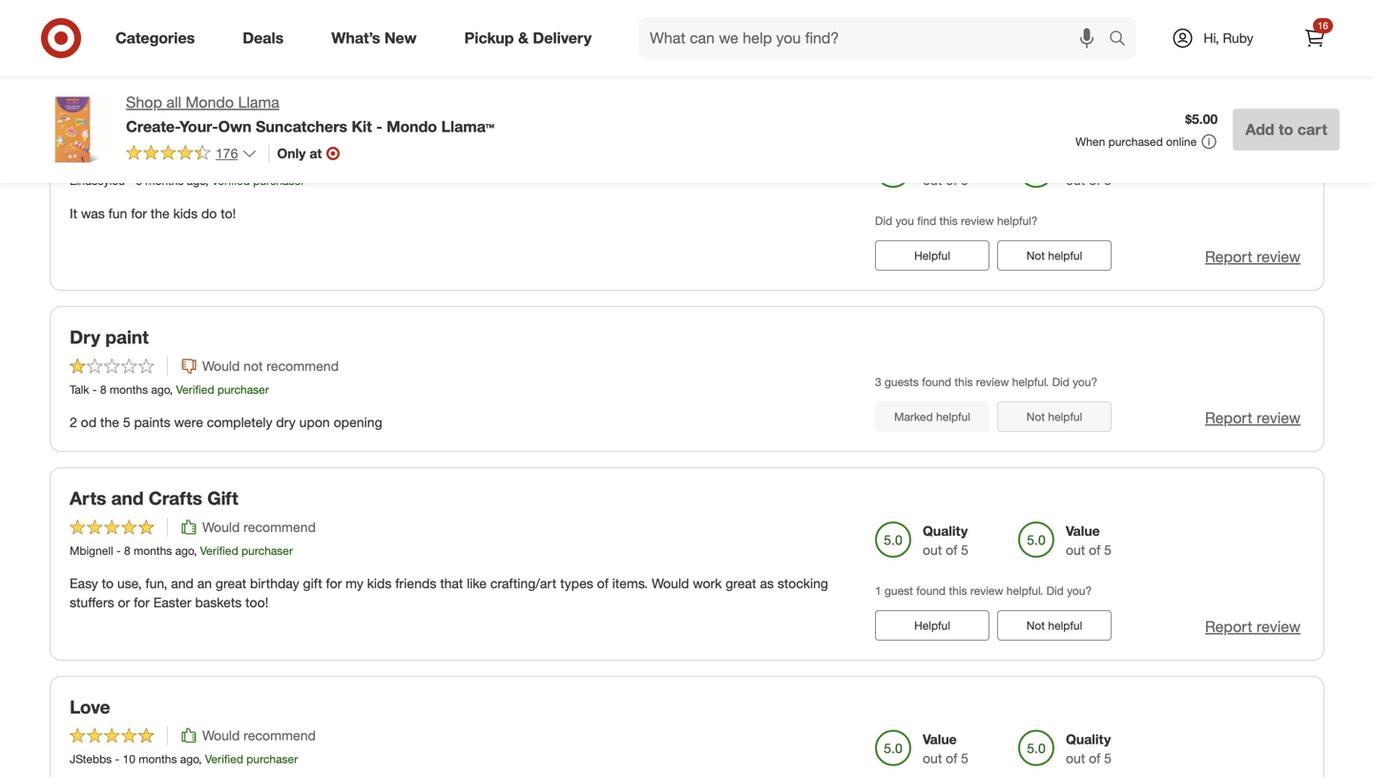 Task type: locate. For each thing, give the bounding box(es) containing it.
would recommend down own
[[202, 149, 316, 166]]

0 vertical spatial value out of 5
[[1066, 523, 1112, 559]]

kids right my
[[367, 576, 392, 592]]

suncatcher.
[[755, 0, 824, 13]]

1 horizontal spatial with
[[428, 0, 452, 13]]

kids left do
[[173, 205, 198, 222]]

ago down the crafts
[[175, 544, 194, 558]]

or
[[118, 595, 130, 611]]

paint up the usually
[[526, 0, 556, 13]]

months up paints
[[110, 383, 148, 397]]

helpful
[[1048, 40, 1083, 54], [1048, 249, 1083, 263], [936, 410, 971, 424], [1048, 410, 1083, 424], [1048, 619, 1083, 633]]

painting
[[693, 0, 741, 13]]

, for and
[[194, 544, 197, 558]]

i right but
[[204, 35, 207, 51]]

paint right dry
[[105, 327, 149, 349]]

0 vertical spatial that
[[357, 0, 380, 13]]

1 vertical spatial to
[[102, 576, 114, 592]]

great left 'as'
[[726, 576, 757, 592]]

it up sun
[[827, 0, 835, 13]]

verified up were
[[176, 383, 214, 397]]

not up completely
[[244, 358, 263, 375]]

0 vertical spatial helpful button
[[875, 241, 990, 271]]

0 vertical spatial 8
[[100, 383, 106, 397]]

1 horizontal spatial value out of 5
[[1066, 523, 1112, 559]]

1 horizontal spatial quality out of 5
[[1066, 732, 1112, 768]]

0 vertical spatial suncatchers
[[96, 0, 169, 13]]

birthday
[[250, 576, 299, 592]]

4 not helpful button from the top
[[997, 611, 1112, 641]]

and up the easter on the left bottom of page
[[171, 576, 194, 592]]

the up ""jelly""
[[301, 0, 320, 13]]

1 vertical spatial 8
[[124, 544, 130, 558]]

1 out of 5 from the left
[[923, 172, 969, 189]]

1 helpful button from the top
[[875, 241, 990, 271]]

to for add
[[1279, 120, 1294, 139]]

,
[[205, 174, 209, 188], [170, 383, 173, 397], [194, 544, 197, 558], [199, 753, 202, 767]]

1 horizontal spatial 8
[[124, 544, 130, 558]]

llama™
[[441, 117, 495, 136]]

1 vertical spatial would recommend
[[202, 519, 316, 536]]

would up jstebbs - 10 months ago , verified purchaser at the left bottom of the page
[[202, 728, 240, 745]]

8 up use, at the bottom
[[124, 544, 130, 558]]

3 report from the top
[[1205, 409, 1253, 428]]

3 report review from the top
[[1205, 409, 1301, 428]]

not down however,
[[244, 16, 264, 32]]

0 vertical spatial a
[[744, 0, 752, 13]]

0 vertical spatial 2
[[695, 16, 702, 32]]

0 horizontal spatial a
[[298, 35, 305, 51]]

not for 3 guests found this review helpful. did you?
[[1027, 410, 1045, 424]]

i left 'only'
[[627, 16, 631, 32]]

report for did you find this review helpful?
[[1205, 248, 1253, 266]]

to right add
[[1279, 120, 1294, 139]]

1 vertical spatial did you find this review helpful?
[[875, 214, 1038, 228]]

1 vertical spatial that
[[440, 576, 463, 592]]

would inside easy to use, fun, and an great birthday gift for my kids friends that like crafting/art types of items. would work great as stocking stuffers or for easter baskets too!
[[652, 576, 689, 592]]

0 horizontal spatial to
[[102, 576, 114, 592]]

- left 6
[[128, 174, 133, 188]]

are left cute, at the left of page
[[125, 35, 144, 51]]

2 helpful from the top
[[915, 619, 951, 633]]

that left like at bottom
[[440, 576, 463, 592]]

not right is
[[480, 0, 500, 13]]

did
[[875, 5, 893, 19], [875, 214, 893, 228], [1052, 375, 1070, 389], [1047, 584, 1064, 598]]

2 report from the top
[[1205, 248, 1253, 266]]

1 vertical spatial quality out of 5
[[1066, 732, 1112, 768]]

- for and
[[116, 544, 121, 558]]

value out of 5
[[1066, 523, 1112, 559], [923, 732, 969, 768]]

my
[[346, 576, 364, 592]]

suncatchers
[[96, 0, 169, 13], [436, 16, 510, 32]]

deals link
[[226, 17, 308, 59]]

0 horizontal spatial value
[[923, 732, 957, 748]]

and right arts
[[111, 488, 144, 510]]

you
[[560, 0, 581, 13], [896, 5, 914, 19], [896, 214, 914, 228]]

2 helpful button from the top
[[875, 611, 990, 641]]

found right guest
[[917, 584, 946, 598]]

items.
[[612, 576, 648, 592]]

for right fun
[[131, 205, 147, 222]]

1 vertical spatial found
[[917, 584, 946, 598]]

upon
[[299, 414, 330, 431]]

it left was
[[70, 205, 77, 222]]

would left work
[[652, 576, 689, 592]]

1 not from the top
[[1027, 40, 1045, 54]]

dry
[[70, 327, 100, 349]]

shop
[[126, 93, 162, 112]]

0 vertical spatial helpful.
[[1012, 375, 1049, 389]]

, up paints
[[170, 383, 173, 397]]

find for not helpful
[[917, 5, 937, 19]]

months for and
[[134, 544, 172, 558]]

with left acrylic
[[114, 16, 138, 32]]

great up baskets
[[216, 576, 246, 592]]

2 horizontal spatial and
[[218, 16, 241, 32]]

0 horizontal spatial and
[[111, 488, 144, 510]]

1 vertical spatial value
[[923, 732, 957, 748]]

3 report review button from the top
[[1205, 408, 1301, 429]]

would for and
[[202, 519, 240, 536]]

however,
[[229, 0, 297, 13]]

&
[[518, 29, 529, 47]]

comes
[[384, 0, 424, 13], [70, 16, 110, 32]]

at
[[310, 145, 322, 162]]

- right kit
[[376, 117, 383, 136]]

verified
[[212, 174, 250, 188], [176, 383, 214, 397], [200, 544, 238, 558], [205, 753, 243, 767]]

4 not helpful from the top
[[1027, 619, 1083, 633]]

0 horizontal spatial mondo
[[186, 93, 234, 112]]

2 not from the top
[[1027, 249, 1045, 263]]

0 horizontal spatial 2
[[70, 414, 77, 431]]

0 horizontal spatial are
[[125, 35, 144, 51]]

1 vertical spatial helpful button
[[875, 611, 990, 641]]

lindseylou
[[70, 174, 125, 188]]

ago up paints
[[151, 383, 170, 397]]

0 horizontal spatial out of 5
[[923, 172, 969, 189]]

for right or at the left of the page
[[134, 595, 150, 611]]

0 vertical spatial found
[[922, 375, 952, 389]]

not helpful button for 3 guests found this review helpful. did you?
[[997, 402, 1112, 432]]

0 horizontal spatial great
[[216, 576, 246, 592]]

it
[[827, 0, 835, 13], [70, 205, 77, 222]]

2 right 'gave'
[[695, 16, 702, 32]]

not for 1 guest found this review helpful. did you?
[[1027, 619, 1045, 633]]

1 find from the top
[[917, 5, 937, 19]]

helpful. for would not recommend
[[1012, 375, 1049, 389]]

1 horizontal spatial a
[[744, 0, 752, 13]]

0 horizontal spatial value out of 5
[[923, 732, 969, 768]]

0 vertical spatial helpful
[[915, 249, 951, 263]]

report review button
[[1205, 38, 1301, 59], [1205, 246, 1301, 268], [1205, 408, 1301, 429], [1205, 617, 1301, 638]]

the right the od
[[100, 414, 119, 431]]

1 vertical spatial kids
[[367, 576, 392, 592]]

would for kids
[[202, 149, 240, 166]]

of inside easy to use, fun, and an great birthday gift for my kids friends that like crafting/art types of items. would work great as stocking stuffers or for easter baskets too!
[[597, 576, 609, 592]]

when
[[1076, 135, 1106, 149]]

shop all mondo llama create-your-own suncatchers kit - mondo llama™
[[126, 93, 495, 136]]

and up suggest
[[218, 16, 241, 32]]

1 horizontal spatial are
[[173, 0, 192, 13]]

0 vertical spatial it
[[827, 0, 835, 13]]

report review button for 1 guest found this review helpful. did you?
[[1205, 617, 1301, 638]]

1 vertical spatial with
[[114, 16, 138, 32]]

0 horizontal spatial with
[[114, 16, 138, 32]]

suncatchers up acrylic
[[96, 0, 169, 13]]

did you find this review helpful? for not helpful
[[875, 5, 1038, 19]]

1 helpful from the top
[[915, 249, 951, 263]]

suncatchers down is
[[436, 16, 510, 32]]

report review button for 3 guests found this review helpful. did you?
[[1205, 408, 1301, 429]]

recommend for arts and crafts gift
[[244, 519, 316, 536]]

jstebbs
[[70, 753, 112, 767]]

1 horizontal spatial great
[[726, 576, 757, 592]]

that inside the suncatchers are cute! however, the paint that comes with it is not the paint you would want when painting a suncatcher. it comes with acrylic paint and not the "jelly" consistency paint suncatchers usually come with. i only gave 2 stars because the sun catchers are cute, but i suggest using a different paint for it.
[[357, 0, 380, 13]]

of
[[946, 172, 958, 189], [1089, 172, 1101, 189], [946, 542, 958, 559], [1089, 542, 1101, 559], [597, 576, 609, 592], [946, 751, 958, 768], [1089, 751, 1101, 768]]

3 not helpful button from the top
[[997, 402, 1112, 432]]

2 report review button from the top
[[1205, 246, 1301, 268]]

"jelly"
[[290, 16, 324, 32]]

1 vertical spatial helpful.
[[1007, 584, 1043, 598]]

What can we help you find? suggestions appear below search field
[[639, 17, 1114, 59]]

not helpful button for 1 guest found this review helpful. did you?
[[997, 611, 1112, 641]]

dry paint
[[70, 327, 149, 349]]

0 vertical spatial find
[[917, 5, 937, 19]]

1 horizontal spatial mondo
[[387, 117, 437, 136]]

this for marked helpful button
[[955, 375, 973, 389]]

0 horizontal spatial quality out of 5
[[923, 523, 969, 559]]

to inside easy to use, fun, and an great birthday gift for my kids friends that like crafting/art types of items. would work great as stocking stuffers or for easter baskets too!
[[102, 576, 114, 592]]

paint
[[324, 0, 353, 13], [526, 0, 556, 13], [185, 16, 215, 32], [403, 16, 433, 32], [362, 35, 392, 51], [105, 327, 149, 349]]

1 horizontal spatial that
[[440, 576, 463, 592]]

0 horizontal spatial 8
[[100, 383, 106, 397]]

using
[[262, 35, 295, 51]]

paint up consistency at the top left of page
[[324, 0, 353, 13]]

0 vertical spatial would recommend
[[202, 149, 316, 166]]

0 vertical spatial to
[[1279, 120, 1294, 139]]

new
[[385, 29, 417, 47]]

with
[[428, 0, 452, 13], [114, 16, 138, 32]]

helpful button for crafty kids
[[875, 241, 990, 271]]

ago right the 10
[[180, 753, 199, 767]]

report review for 3 guests found this review helpful. did you?
[[1205, 409, 1301, 428]]

helpful for did you find this review helpful?
[[1048, 249, 1083, 263]]

would
[[202, 149, 240, 166], [202, 358, 240, 375], [202, 519, 240, 536], [652, 576, 689, 592], [202, 728, 240, 745]]

pickup & delivery link
[[448, 17, 616, 59]]

0 vertical spatial with
[[428, 0, 452, 13]]

acrylic
[[142, 16, 181, 32]]

2 would recommend from the top
[[202, 519, 316, 536]]

- right talk
[[92, 383, 97, 397]]

a up because
[[744, 0, 752, 13]]

3 not from the top
[[1027, 410, 1045, 424]]

1 vertical spatial a
[[298, 35, 305, 51]]

not helpful for 1 guest found this review helpful. did you?
[[1027, 619, 1083, 633]]

2 vertical spatial and
[[171, 576, 194, 592]]

are up acrylic
[[173, 0, 192, 13]]

1 vertical spatial you?
[[1067, 584, 1092, 598]]

0 vertical spatial i
[[627, 16, 631, 32]]

completely
[[207, 414, 273, 431]]

hi,
[[1204, 30, 1219, 46]]

1 vertical spatial quality
[[1066, 732, 1111, 748]]

for
[[396, 35, 412, 51], [131, 205, 147, 222], [326, 576, 342, 592], [134, 595, 150, 611]]

1 horizontal spatial to
[[1279, 120, 1294, 139]]

1 horizontal spatial value
[[1066, 523, 1100, 540]]

1 not helpful from the top
[[1027, 40, 1083, 54]]

ago down 176 link
[[187, 174, 205, 188]]

8 for paint
[[100, 383, 106, 397]]

1 horizontal spatial 2
[[695, 16, 702, 32]]

1 helpful? from the top
[[997, 5, 1038, 19]]

hi, ruby
[[1204, 30, 1254, 46]]

2 left the od
[[70, 414, 77, 431]]

to inside 'button'
[[1279, 120, 1294, 139]]

sun
[[817, 16, 838, 32]]

0 vertical spatial comes
[[384, 0, 424, 13]]

0 vertical spatial not
[[480, 0, 500, 13]]

ago for and
[[175, 544, 194, 558]]

2 did you find this review helpful? from the top
[[875, 214, 1038, 228]]

1 vertical spatial it
[[70, 205, 77, 222]]

3 guests found this review helpful. did you?
[[875, 375, 1098, 389]]

- right the mbignell
[[116, 544, 121, 558]]

0 horizontal spatial suncatchers
[[96, 0, 169, 13]]

ago for paint
[[151, 383, 170, 397]]

1 horizontal spatial out of 5
[[1066, 172, 1112, 189]]

would recommend down gift
[[202, 519, 316, 536]]

8 right talk
[[100, 383, 106, 397]]

and inside the suncatchers are cute! however, the paint that comes with it is not the paint you would want when painting a suncatcher. it comes with acrylic paint and not the "jelly" consistency paint suncatchers usually come with. i only gave 2 stars because the sun catchers are cute, but i suggest using a different paint for it.
[[218, 16, 241, 32]]

would up the 2 od the 5 paints were completely dry upon opening
[[202, 358, 240, 375]]

3 would recommend from the top
[[202, 728, 316, 745]]

helpful
[[915, 249, 951, 263], [915, 619, 951, 633]]

2 not helpful from the top
[[1027, 249, 1083, 263]]

2 report review from the top
[[1205, 248, 1301, 266]]

that up consistency at the top left of page
[[357, 0, 380, 13]]

and
[[218, 16, 241, 32], [111, 488, 144, 510], [171, 576, 194, 592]]

not helpful for did you find this review helpful?
[[1027, 249, 1083, 263]]

you? for would not recommend
[[1073, 375, 1098, 389]]

2 od the 5 paints were completely dry upon opening
[[70, 414, 382, 431]]

ago
[[187, 174, 205, 188], [151, 383, 170, 397], [175, 544, 194, 558], [180, 753, 199, 767]]

4 not from the top
[[1027, 619, 1045, 633]]

2 not helpful button from the top
[[997, 241, 1112, 271]]

crafting/art
[[490, 576, 557, 592]]

helpful. for out of 5
[[1007, 584, 1043, 598]]

months up fun,
[[134, 544, 172, 558]]

found for out of 5
[[917, 584, 946, 598]]

with left it
[[428, 0, 452, 13]]

0 vertical spatial you?
[[1073, 375, 1098, 389]]

6
[[136, 174, 142, 188]]

mondo up your-
[[186, 93, 234, 112]]

0 vertical spatial quality
[[923, 523, 968, 540]]

would recommend up jstebbs - 10 months ago , verified purchaser at the left bottom of the page
[[202, 728, 316, 745]]

mondo
[[186, 93, 234, 112], [387, 117, 437, 136]]

was
[[81, 205, 105, 222]]

1 horizontal spatial kids
[[367, 576, 392, 592]]

0 horizontal spatial it
[[70, 205, 77, 222]]

helpful button for arts and crafts gift
[[875, 611, 990, 641]]

own
[[218, 117, 252, 136]]

1 horizontal spatial and
[[171, 576, 194, 592]]

0 vertical spatial value
[[1066, 523, 1100, 540]]

you for helpful
[[896, 214, 914, 228]]

it was fun for the kids do to!
[[70, 205, 236, 222]]

out of 5
[[923, 172, 969, 189], [1066, 172, 1112, 189]]

months right 6
[[145, 174, 184, 188]]

3
[[875, 375, 882, 389]]

2 great from the left
[[726, 576, 757, 592]]

and inside easy to use, fun, and an great birthday gift for my kids friends that like crafting/art types of items. would work great as stocking stuffers or for easter baskets too!
[[171, 576, 194, 592]]

easy
[[70, 576, 98, 592]]

would not recommend
[[202, 358, 339, 375]]

4 report from the top
[[1205, 618, 1253, 637]]

3 not helpful from the top
[[1027, 410, 1083, 424]]

create-
[[126, 117, 180, 136]]

0 vertical spatial did you find this review helpful?
[[875, 5, 1038, 19]]

0 horizontal spatial comes
[[70, 16, 110, 32]]

, down the crafts
[[194, 544, 197, 558]]

delivery
[[533, 29, 592, 47]]

, down 176 link
[[205, 174, 209, 188]]

this for arts and crafts gift's helpful button
[[949, 584, 967, 598]]

2 vertical spatial would recommend
[[202, 728, 316, 745]]

1 vertical spatial mondo
[[387, 117, 437, 136]]

ago for kids
[[187, 174, 205, 188]]

helpful? for not helpful
[[997, 5, 1038, 19]]

1 vertical spatial value out of 5
[[923, 732, 969, 768]]

od
[[81, 414, 97, 431]]

1 would recommend from the top
[[202, 149, 316, 166]]

0 vertical spatial helpful?
[[997, 5, 1038, 19]]

1 vertical spatial helpful?
[[997, 214, 1038, 228]]

that inside easy to use, fun, and an great birthday gift for my kids friends that like crafting/art types of items. would work great as stocking stuffers or for easter baskets too!
[[440, 576, 463, 592]]

4 report review from the top
[[1205, 618, 1301, 637]]

comes down the the
[[70, 16, 110, 32]]

were
[[174, 414, 203, 431]]

4 report review button from the top
[[1205, 617, 1301, 638]]

0 vertical spatial and
[[218, 16, 241, 32]]

1 vertical spatial helpful
[[915, 619, 951, 633]]

out
[[923, 172, 942, 189], [1066, 172, 1085, 189], [923, 542, 942, 559], [1066, 542, 1085, 559], [923, 751, 942, 768], [1066, 751, 1085, 768]]

found right guests
[[922, 375, 952, 389]]

a down ""jelly""
[[298, 35, 305, 51]]

1 horizontal spatial it
[[827, 0, 835, 13]]

to left use, at the bottom
[[102, 576, 114, 592]]

kit
[[352, 117, 372, 136]]

for left it.
[[396, 35, 412, 51]]

1 did you find this review helpful? from the top
[[875, 5, 1038, 19]]

recommend for crafty kids
[[244, 149, 316, 166]]

mondo right kit
[[387, 117, 437, 136]]

would down own
[[202, 149, 240, 166]]

would down gift
[[202, 519, 240, 536]]

1 vertical spatial suncatchers
[[436, 16, 510, 32]]

0 horizontal spatial that
[[357, 0, 380, 13]]

found
[[922, 375, 952, 389], [917, 584, 946, 598]]

1 vertical spatial 2
[[70, 414, 77, 431]]

months right the 10
[[139, 753, 177, 767]]

review
[[961, 5, 994, 19], [1257, 39, 1301, 58], [961, 214, 994, 228], [1257, 248, 1301, 266], [976, 375, 1009, 389], [1257, 409, 1301, 428], [971, 584, 1004, 598], [1257, 618, 1301, 637]]

1 vertical spatial find
[[917, 214, 937, 228]]

2 find from the top
[[917, 214, 937, 228]]

great
[[216, 576, 246, 592], [726, 576, 757, 592]]

1 vertical spatial i
[[204, 35, 207, 51]]

2 helpful? from the top
[[997, 214, 1038, 228]]

0 horizontal spatial kids
[[173, 205, 198, 222]]

1 great from the left
[[216, 576, 246, 592]]

verified up an
[[200, 544, 238, 558]]

verified down 176
[[212, 174, 250, 188]]

8 for and
[[124, 544, 130, 558]]

1 report review button from the top
[[1205, 38, 1301, 59]]

gave
[[663, 16, 691, 32]]

helpful for arts and crafts gift
[[915, 619, 951, 633]]

8
[[100, 383, 106, 397], [124, 544, 130, 558]]

helpful inside marked helpful button
[[936, 410, 971, 424]]

comes up new
[[384, 0, 424, 13]]



Task type: vqa. For each thing, say whether or not it's contained in the screenshot.
the leftmost are
yes



Task type: describe. For each thing, give the bounding box(es) containing it.
to for easy
[[102, 576, 114, 592]]

- for kids
[[128, 174, 133, 188]]

guest
[[885, 584, 913, 598]]

your-
[[180, 117, 218, 136]]

cute!
[[195, 0, 225, 13]]

1 guest found this review helpful. did you?
[[875, 584, 1092, 598]]

you? for out of 5
[[1067, 584, 1092, 598]]

only
[[634, 16, 659, 32]]

report for 1 guest found this review helpful. did you?
[[1205, 618, 1253, 637]]

176 link
[[126, 144, 257, 166]]

ruby
[[1223, 30, 1254, 46]]

categories link
[[99, 17, 219, 59]]

1 horizontal spatial suncatchers
[[436, 16, 510, 32]]

, right the 10
[[199, 753, 202, 767]]

1 vertical spatial comes
[[70, 16, 110, 32]]

- for paint
[[92, 383, 97, 397]]

found for would not recommend
[[922, 375, 952, 389]]

176
[[216, 145, 238, 162]]

- inside shop all mondo llama create-your-own suncatchers kit - mondo llama™
[[376, 117, 383, 136]]

easy to use, fun, and an great birthday gift for my kids friends that like crafting/art types of items. would work great as stocking stuffers or for easter baskets too!
[[70, 576, 828, 611]]

friends
[[395, 576, 437, 592]]

as
[[760, 576, 774, 592]]

1 vertical spatial and
[[111, 488, 144, 510]]

would recommend for kids
[[202, 149, 316, 166]]

1 report review from the top
[[1205, 39, 1301, 58]]

1 horizontal spatial i
[[627, 16, 631, 32]]

cute,
[[148, 35, 177, 51]]

not helpful button for did you find this review helpful?
[[997, 241, 1112, 271]]

the up using
[[267, 16, 286, 32]]

love
[[70, 697, 110, 719]]

gift
[[303, 576, 322, 592]]

2 inside the suncatchers are cute! however, the paint that comes with it is not the paint you would want when painting a suncatcher. it comes with acrylic paint and not the "jelly" consistency paint suncatchers usually come with. i only gave 2 stars because the sun catchers are cute, but i suggest using a different paint for it.
[[695, 16, 702, 32]]

use,
[[117, 576, 142, 592]]

what's new link
[[315, 17, 441, 59]]

is
[[467, 0, 477, 13]]

1 horizontal spatial comes
[[384, 0, 424, 13]]

paint up it.
[[403, 16, 433, 32]]

the up the usually
[[503, 0, 522, 13]]

marked
[[894, 410, 933, 424]]

0 horizontal spatial quality
[[923, 523, 968, 540]]

all
[[166, 93, 181, 112]]

report review button for did you find this review helpful?
[[1205, 246, 1301, 268]]

months for paint
[[110, 383, 148, 397]]

guests
[[885, 375, 919, 389]]

paints
[[134, 414, 170, 431]]

the suncatchers are cute! however, the paint that comes with it is not the paint you would want when painting a suncatcher. it comes with acrylic paint and not the "jelly" consistency paint suncatchers usually come with. i only gave 2 stars because the sun catchers are cute, but i suggest using a different paint for it.
[[70, 0, 838, 51]]

purchaser for kids
[[253, 174, 305, 188]]

kids inside easy to use, fun, and an great birthday gift for my kids friends that like crafting/art types of items. would work great as stocking stuffers or for easter baskets too!
[[367, 576, 392, 592]]

categories
[[115, 29, 195, 47]]

when purchased online
[[1076, 135, 1197, 149]]

too!
[[245, 595, 269, 611]]

helpful for crafty kids
[[915, 249, 951, 263]]

$5.00
[[1186, 111, 1218, 128]]

work
[[693, 576, 722, 592]]

paint down cute!
[[185, 16, 215, 32]]

for inside the suncatchers are cute! however, the paint that comes with it is not the paint you would want when painting a suncatcher. it comes with acrylic paint and not the "jelly" consistency paint suncatchers usually come with. i only gave 2 stars because the sun catchers are cute, but i suggest using a different paint for it.
[[396, 35, 412, 51]]

did you find this review helpful? for helpful
[[875, 214, 1038, 228]]

the
[[70, 0, 92, 13]]

10
[[123, 753, 135, 767]]

what's
[[331, 29, 380, 47]]

crafty kids
[[70, 118, 167, 140]]

dry
[[276, 414, 296, 431]]

paint down consistency at the top left of page
[[362, 35, 392, 51]]

purchaser for and
[[242, 544, 293, 558]]

, for kids
[[205, 174, 209, 188]]

2 vertical spatial not
[[244, 358, 263, 375]]

pickup & delivery
[[465, 29, 592, 47]]

pickup
[[465, 29, 514, 47]]

search
[[1101, 31, 1146, 49]]

report review for did you find this review helpful?
[[1205, 248, 1301, 266]]

verified right the 10
[[205, 753, 243, 767]]

- left the 10
[[115, 753, 119, 767]]

types
[[560, 576, 593, 592]]

it inside the suncatchers are cute! however, the paint that comes with it is not the paint you would want when painting a suncatcher. it comes with acrylic paint and not the "jelly" consistency paint suncatchers usually come with. i only gave 2 stars because the sun catchers are cute, but i suggest using a different paint for it.
[[827, 0, 835, 13]]

talk
[[70, 383, 89, 397]]

mbignell - 8 months ago , verified purchaser
[[70, 544, 293, 558]]

16 link
[[1294, 17, 1336, 59]]

1 not helpful button from the top
[[997, 32, 1112, 62]]

baskets
[[195, 595, 242, 611]]

purchaser for paint
[[218, 383, 269, 397]]

1 horizontal spatial quality
[[1066, 732, 1111, 748]]

recommend for love
[[244, 728, 316, 745]]

deals
[[243, 29, 284, 47]]

add to cart button
[[1233, 109, 1340, 151]]

verified for paint
[[176, 383, 214, 397]]

would for paint
[[202, 358, 240, 375]]

an
[[197, 576, 212, 592]]

months for kids
[[145, 174, 184, 188]]

add to cart
[[1246, 120, 1328, 139]]

helpful? for helpful
[[997, 214, 1038, 228]]

1 report from the top
[[1205, 39, 1253, 58]]

find for helpful
[[917, 214, 937, 228]]

1 vertical spatial are
[[125, 35, 144, 51]]

lindseylou - 6 months ago , verified purchaser
[[70, 174, 305, 188]]

with.
[[596, 16, 623, 32]]

marked helpful
[[894, 410, 971, 424]]

mbignell
[[70, 544, 113, 558]]

easter
[[153, 595, 191, 611]]

suggest
[[211, 35, 259, 51]]

stuffers
[[70, 595, 114, 611]]

not for did you find this review helpful?
[[1027, 249, 1045, 263]]

usually
[[513, 16, 555, 32]]

arts and crafts gift
[[70, 488, 238, 510]]

opening
[[334, 414, 382, 431]]

for left my
[[326, 576, 342, 592]]

cart
[[1298, 120, 1328, 139]]

but
[[181, 35, 200, 51]]

do
[[201, 205, 217, 222]]

when
[[657, 0, 689, 13]]

because
[[739, 16, 790, 32]]

verified for kids
[[212, 174, 250, 188]]

gift
[[207, 488, 238, 510]]

0 vertical spatial quality out of 5
[[923, 523, 969, 559]]

purchased
[[1109, 135, 1163, 149]]

crafts
[[149, 488, 202, 510]]

not helpful for 3 guests found this review helpful. did you?
[[1027, 410, 1083, 424]]

0 vertical spatial are
[[173, 0, 192, 13]]

marked helpful button
[[875, 402, 990, 432]]

consistency
[[328, 16, 399, 32]]

talk - 8 months ago , verified purchaser
[[70, 383, 269, 397]]

0 vertical spatial mondo
[[186, 93, 234, 112]]

0 horizontal spatial i
[[204, 35, 207, 51]]

0 vertical spatial kids
[[173, 205, 198, 222]]

it.
[[415, 35, 426, 51]]

come
[[558, 16, 592, 32]]

helpful for 1 guest found this review helpful. did you?
[[1048, 619, 1083, 633]]

1
[[875, 584, 882, 598]]

you inside the suncatchers are cute! however, the paint that comes with it is not the paint you would want when painting a suncatcher. it comes with acrylic paint and not the "jelly" consistency paint suncatchers usually come with. i only gave 2 stars because the sun catchers are cute, but i suggest using a different paint for it.
[[560, 0, 581, 13]]

it
[[456, 0, 463, 13]]

image of create-your-own suncatchers kit - mondo llama™ image
[[34, 92, 111, 168]]

report for 3 guests found this review helpful. did you?
[[1205, 409, 1253, 428]]

16
[[1318, 20, 1329, 31]]

stars
[[706, 16, 735, 32]]

this for helpful button corresponding to crafty kids
[[940, 214, 958, 228]]

search button
[[1101, 17, 1146, 63]]

verified for and
[[200, 544, 238, 558]]

the right fun
[[151, 205, 170, 222]]

2 out of 5 from the left
[[1066, 172, 1112, 189]]

report review for 1 guest found this review helpful. did you?
[[1205, 618, 1301, 637]]

1 vertical spatial not
[[244, 16, 264, 32]]

helpful for 3 guests found this review helpful. did you?
[[1048, 410, 1083, 424]]

only at
[[277, 145, 322, 162]]

would recommend for and
[[202, 519, 316, 536]]

the down suncatcher.
[[794, 16, 813, 32]]

, for paint
[[170, 383, 173, 397]]

online
[[1166, 135, 1197, 149]]

you for not helpful
[[896, 5, 914, 19]]



